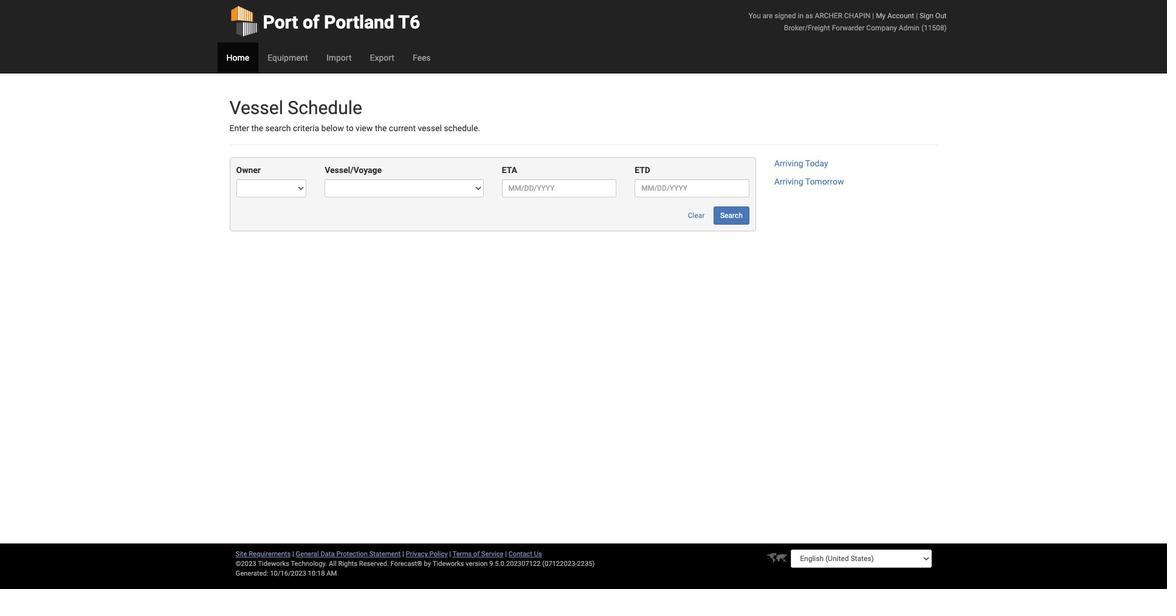 Task type: locate. For each thing, give the bounding box(es) containing it.
the right enter
[[251, 123, 263, 133]]

contact
[[509, 551, 532, 559]]

am
[[327, 570, 337, 578]]

t6
[[398, 12, 420, 33]]

| up 9.5.0.202307122
[[505, 551, 507, 559]]

import
[[326, 53, 352, 63]]

sign
[[920, 12, 934, 20]]

generated:
[[236, 570, 268, 578]]

company
[[866, 24, 897, 32]]

terms of service link
[[453, 551, 504, 559]]

broker/freight
[[784, 24, 830, 32]]

contact us link
[[509, 551, 542, 559]]

1 horizontal spatial the
[[375, 123, 387, 133]]

arriving up arriving tomorrow link
[[774, 159, 803, 169]]

clear button
[[681, 207, 712, 225]]

vessel schedule enter the search criteria below to view the current vessel schedule.
[[229, 97, 480, 133]]

arriving today link
[[774, 159, 828, 169]]

0 vertical spatial of
[[303, 12, 320, 33]]

arriving down the arriving today link
[[774, 177, 803, 187]]

version
[[466, 561, 488, 568]]

of
[[303, 12, 320, 33], [473, 551, 480, 559]]

current
[[389, 123, 416, 133]]

1 vertical spatial arriving
[[774, 177, 803, 187]]

eta
[[502, 166, 517, 175]]

vessel
[[229, 97, 283, 119]]

©2023 tideworks
[[236, 561, 289, 568]]

search button
[[714, 207, 749, 225]]

1 the from the left
[[251, 123, 263, 133]]

1 vertical spatial of
[[473, 551, 480, 559]]

signed
[[775, 12, 796, 20]]

tomorrow
[[805, 177, 844, 187]]

sign out link
[[920, 12, 947, 20]]

requirements
[[249, 551, 291, 559]]

arriving tomorrow link
[[774, 177, 844, 187]]

you are signed in as archer chapin | my account | sign out broker/freight forwarder company admin (11508)
[[749, 12, 947, 32]]

arriving
[[774, 159, 803, 169], [774, 177, 803, 187]]

owner
[[236, 166, 261, 175]]

general
[[296, 551, 319, 559]]

home
[[226, 53, 249, 63]]

2 arriving from the top
[[774, 177, 803, 187]]

0 horizontal spatial the
[[251, 123, 263, 133]]

port of portland t6 link
[[229, 0, 420, 43]]

tideworks
[[433, 561, 464, 568]]

vessel/voyage
[[325, 166, 382, 175]]

0 horizontal spatial of
[[303, 12, 320, 33]]

the right the view on the top left of page
[[375, 123, 387, 133]]

archer
[[815, 12, 843, 20]]

privacy policy link
[[406, 551, 448, 559]]

1 arriving from the top
[[774, 159, 803, 169]]

port
[[263, 12, 298, 33]]

export
[[370, 53, 394, 63]]

my
[[876, 12, 886, 20]]

service
[[481, 551, 504, 559]]

schedule.
[[444, 123, 480, 133]]

my account link
[[876, 12, 914, 20]]

|
[[872, 12, 874, 20], [916, 12, 918, 20], [292, 551, 294, 559], [402, 551, 404, 559], [449, 551, 451, 559], [505, 551, 507, 559]]

of right port
[[303, 12, 320, 33]]

general data protection statement link
[[296, 551, 401, 559]]

0 vertical spatial arriving
[[774, 159, 803, 169]]

account
[[888, 12, 914, 20]]

equipment button
[[258, 43, 317, 73]]

of up the version
[[473, 551, 480, 559]]

by
[[424, 561, 431, 568]]

port of portland t6
[[263, 12, 420, 33]]

(07122023-
[[542, 561, 577, 568]]

| up forecast®
[[402, 551, 404, 559]]

you
[[749, 12, 761, 20]]

the
[[251, 123, 263, 133], [375, 123, 387, 133]]

1 horizontal spatial of
[[473, 551, 480, 559]]

admin
[[899, 24, 920, 32]]

arriving for arriving tomorrow
[[774, 177, 803, 187]]

schedule
[[288, 97, 362, 119]]

view
[[356, 123, 373, 133]]

9.5.0.202307122
[[489, 561, 541, 568]]



Task type: describe. For each thing, give the bounding box(es) containing it.
ETA text field
[[502, 180, 617, 198]]

policy
[[429, 551, 448, 559]]

| left sign
[[916, 12, 918, 20]]

clear
[[688, 212, 705, 220]]

terms
[[453, 551, 472, 559]]

criteria
[[293, 123, 319, 133]]

reserved.
[[359, 561, 389, 568]]

out
[[936, 12, 947, 20]]

rights
[[338, 561, 357, 568]]

technology.
[[291, 561, 327, 568]]

enter
[[229, 123, 249, 133]]

are
[[763, 12, 773, 20]]

protection
[[336, 551, 368, 559]]

as
[[805, 12, 813, 20]]

privacy
[[406, 551, 428, 559]]

2235)
[[577, 561, 595, 568]]

equipment
[[268, 53, 308, 63]]

| left general
[[292, 551, 294, 559]]

chapin
[[844, 12, 871, 20]]

of inside site requirements | general data protection statement | privacy policy | terms of service | contact us ©2023 tideworks technology. all rights reserved. forecast® by tideworks version 9.5.0.202307122 (07122023-2235) generated: 10/16/2023 10:18 am
[[473, 551, 480, 559]]

fees button
[[404, 43, 440, 73]]

home button
[[217, 43, 258, 73]]

us
[[534, 551, 542, 559]]

import button
[[317, 43, 361, 73]]

export button
[[361, 43, 404, 73]]

| up tideworks
[[449, 551, 451, 559]]

search
[[265, 123, 291, 133]]

forecast®
[[391, 561, 422, 568]]

arriving tomorrow
[[774, 177, 844, 187]]

data
[[321, 551, 335, 559]]

etd
[[635, 166, 650, 175]]

vessel
[[418, 123, 442, 133]]

fees
[[413, 53, 431, 63]]

10/16/2023
[[270, 570, 306, 578]]

site
[[236, 551, 247, 559]]

| left the my
[[872, 12, 874, 20]]

site requirements link
[[236, 551, 291, 559]]

ETD text field
[[635, 180, 749, 198]]

portland
[[324, 12, 394, 33]]

today
[[805, 159, 828, 169]]

statement
[[369, 551, 401, 559]]

search
[[720, 212, 743, 220]]

10:18
[[308, 570, 325, 578]]

all
[[329, 561, 337, 568]]

in
[[798, 12, 804, 20]]

(11508)
[[922, 24, 947, 32]]

to
[[346, 123, 354, 133]]

2 the from the left
[[375, 123, 387, 133]]

forwarder
[[832, 24, 865, 32]]

arriving for arriving today
[[774, 159, 803, 169]]

arriving today
[[774, 159, 828, 169]]

below
[[321, 123, 344, 133]]

site requirements | general data protection statement | privacy policy | terms of service | contact us ©2023 tideworks technology. all rights reserved. forecast® by tideworks version 9.5.0.202307122 (07122023-2235) generated: 10/16/2023 10:18 am
[[236, 551, 595, 578]]



Task type: vqa. For each thing, say whether or not it's contained in the screenshot.
My Account link
yes



